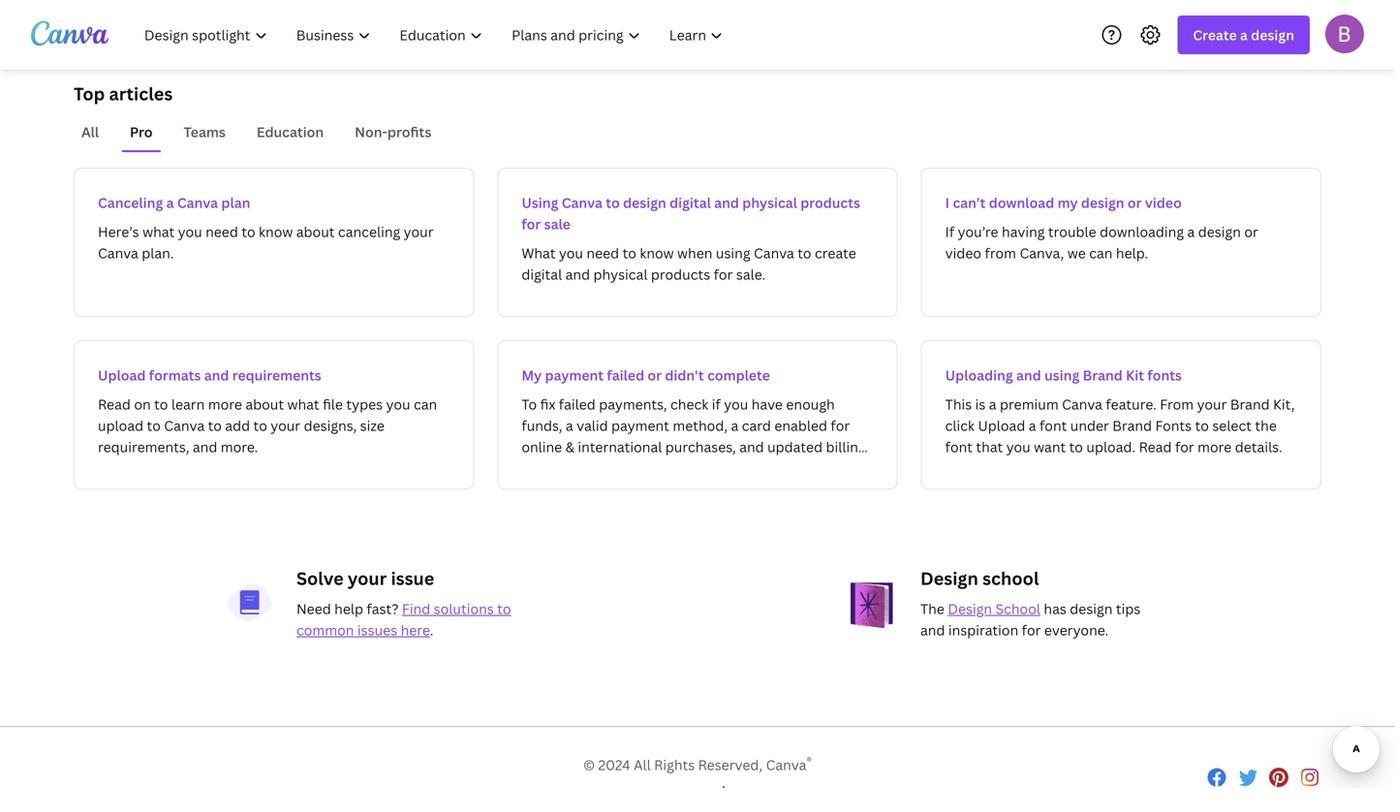 Task type: vqa. For each thing, say whether or not it's contained in the screenshot.
Canva Assistant image at the bottom of page
no



Task type: describe. For each thing, give the bounding box(es) containing it.
non-profits
[[355, 123, 432, 141]]

under
[[1071, 416, 1110, 435]]

bob builder image
[[1326, 14, 1365, 53]]

is
[[976, 395, 986, 413]]

you inside read on to learn more about what file types you can upload to canva to add to your designs, size requirements, and more.
[[386, 395, 411, 413]]

or inside if you're having trouble downloading a design or video from canva, we can help.
[[1245, 222, 1259, 241]]

non-
[[355, 123, 388, 141]]

education button
[[249, 113, 332, 150]]

this is a premium canva feature. from your brand kit, click upload a font under brand fonts to select the font that you want to upload. read for more details.
[[946, 395, 1296, 456]]

a up &
[[566, 416, 574, 435]]

a inside create a design dropdown button
[[1241, 26, 1249, 44]]

0 horizontal spatial or
[[648, 366, 662, 384]]

can inside read on to learn more about what file types you can upload to canva to add to your designs, size requirements, and more.
[[414, 395, 437, 413]]

0 horizontal spatial upload
[[98, 366, 146, 384]]

pro
[[130, 123, 153, 141]]

downloading
[[1100, 222, 1185, 241]]

all inside © 2024 all rights reserved, canva ®
[[634, 756, 651, 774]]

and inside has design tips and inspiration for everyone.
[[921, 621, 946, 639]]

read inside read on to learn more about what file types you can upload to canva to add to your designs, size requirements, and more.
[[98, 395, 131, 413]]

canva left plan
[[177, 193, 218, 212]]

for inside using canva to design digital and physical products for sale
[[522, 215, 541, 233]]

if you're having trouble downloading a design or video from canva, we can help.
[[946, 222, 1259, 262]]

1 horizontal spatial or
[[1128, 193, 1142, 212]]

common
[[297, 621, 354, 639]]

rights
[[654, 756, 695, 774]]

and inside using canva to design digital and physical products for sale
[[715, 193, 740, 212]]

using inside what you need to know when using canva to create digital and physical products for sale.
[[716, 244, 751, 262]]

my payment failed or didn't complete
[[522, 366, 771, 384]]

digital inside what you need to know when using canva to create digital and physical products for sale.
[[522, 265, 562, 284]]

canva inside this is a premium canva feature. from your brand kit, click upload a font under brand fonts to select the font that you want to upload. read for more details.
[[1063, 395, 1103, 413]]

if
[[946, 222, 955, 241]]

you're
[[958, 222, 999, 241]]

to right on
[[154, 395, 168, 413]]

we
[[1068, 244, 1087, 262]]

1 vertical spatial design
[[948, 600, 993, 618]]

from
[[1161, 395, 1194, 413]]

on
[[134, 395, 151, 413]]

and up premium
[[1017, 366, 1042, 384]]

to up requirements,
[[147, 416, 161, 435]]

the
[[1256, 416, 1278, 435]]

products inside using canva to design digital and physical products for sale
[[801, 193, 861, 212]]

create
[[815, 244, 857, 262]]

&
[[566, 438, 575, 456]]

design school link
[[948, 600, 1041, 618]]

0 horizontal spatial payment
[[545, 366, 604, 384]]

.
[[430, 621, 434, 639]]

have
[[752, 395, 783, 413]]

canceling
[[338, 222, 401, 241]]

here's what you need to know about canceling your canva plan.
[[98, 222, 434, 262]]

you inside this is a premium canva feature. from your brand kit, click upload a font under brand fonts to select the font that you want to upload. read for more details.
[[1007, 438, 1031, 456]]

for inside this is a premium canva feature. from your brand kit, click upload a font under brand fonts to select the font that you want to upload. read for more details.
[[1176, 438, 1195, 456]]

add
[[225, 416, 250, 435]]

top articles
[[74, 82, 173, 106]]

that
[[977, 438, 1004, 456]]

here's
[[98, 222, 139, 241]]

help.
[[1117, 244, 1149, 262]]

want
[[1035, 438, 1067, 456]]

more.
[[221, 438, 258, 456]]

here
[[401, 621, 430, 639]]

solve
[[297, 567, 344, 590]]

purchases,
[[666, 438, 737, 456]]

everyone.
[[1045, 621, 1109, 639]]

complete
[[708, 366, 771, 384]]

formats
[[149, 366, 201, 384]]

has
[[1044, 600, 1067, 618]]

funds,
[[522, 416, 563, 435]]

issues
[[358, 621, 398, 639]]

enough
[[787, 395, 835, 413]]

teams button
[[176, 113, 234, 150]]

to fix failed payments, check if you have enough funds, a valid payment method, a card enabled for online & international purchases, and updated billing details to settle failed payments.
[[522, 395, 866, 477]]

your inside this is a premium canva feature. from your brand kit, click upload a font under brand fonts to select the font that you want to upload. read for more details.
[[1198, 395, 1228, 413]]

school
[[996, 600, 1041, 618]]

select
[[1213, 416, 1252, 435]]

and up learn
[[204, 366, 229, 384]]

international
[[578, 438, 662, 456]]

design inside using canva to design digital and physical products for sale
[[623, 193, 667, 212]]

uploading
[[946, 366, 1014, 384]]

feature.
[[1106, 395, 1157, 413]]

using
[[522, 193, 559, 212]]

my
[[522, 366, 542, 384]]

a down premium
[[1029, 416, 1037, 435]]

education
[[257, 123, 324, 141]]

find solutions to common issues here link
[[297, 600, 511, 639]]

physical inside using canva to design digital and physical products for sale
[[743, 193, 798, 212]]

solutions
[[434, 600, 494, 618]]

need
[[297, 600, 331, 618]]

1 vertical spatial font
[[946, 438, 973, 456]]

design school image
[[851, 583, 898, 629]]

you inside 'here's what you need to know about canceling your canva plan.'
[[178, 222, 202, 241]]

types
[[346, 395, 383, 413]]

issue
[[391, 567, 435, 590]]

requirements
[[232, 366, 322, 384]]

read inside this is a premium canva feature. from your brand kit, click upload a font under brand fonts to select the font that you want to upload. read for more details.
[[1140, 438, 1173, 456]]

© 2024 all rights reserved, canva ®
[[584, 753, 812, 774]]

you inside what you need to know when using canva to create digital and physical products for sale.
[[559, 244, 584, 262]]

to right fonts
[[1196, 416, 1210, 435]]

2024
[[599, 756, 631, 774]]

1 vertical spatial using
[[1045, 366, 1080, 384]]

upload.
[[1087, 438, 1136, 456]]

pro button
[[122, 113, 160, 150]]

payment inside to fix failed payments, check if you have enough funds, a valid payment method, a card enabled for online & international purchases, and updated billing details to settle failed payments.
[[612, 416, 670, 435]]

for inside to fix failed payments, check if you have enough funds, a valid payment method, a card enabled for online & international purchases, and updated billing details to settle failed payments.
[[831, 416, 850, 435]]

canva inside read on to learn more about what file types you can upload to canva to add to your designs, size requirements, and more.
[[164, 416, 205, 435]]

settle
[[586, 459, 624, 477]]

more inside this is a premium canva feature. from your brand kit, click upload a font under brand fonts to select the font that you want to upload. read for more details.
[[1198, 438, 1232, 456]]

payments,
[[599, 395, 668, 413]]

i can't download my design or video
[[946, 193, 1183, 212]]

download
[[990, 193, 1055, 212]]

design inside if you're having trouble downloading a design or video from canva, we can help.
[[1199, 222, 1242, 241]]

find solutions to common issues here
[[297, 600, 511, 639]]

articles
[[109, 82, 173, 106]]

for inside what you need to know when using canva to create digital and physical products for sale.
[[714, 265, 733, 284]]

0 vertical spatial brand
[[1083, 366, 1123, 384]]

a inside if you're having trouble downloading a design or video from canva, we can help.
[[1188, 222, 1196, 241]]

digital inside using canva to design digital and physical products for sale
[[670, 193, 711, 212]]

your inside read on to learn more about what file types you can upload to canva to add to your designs, size requirements, and more.
[[271, 416, 301, 435]]

products inside what you need to know when using canva to create digital and physical products for sale.
[[651, 265, 711, 284]]

failed for fix
[[559, 395, 596, 413]]

canva inside what you need to know when using canva to create digital and physical products for sale.
[[754, 244, 795, 262]]

this
[[946, 395, 973, 413]]

physical inside what you need to know when using canva to create digital and physical products for sale.
[[594, 265, 648, 284]]

about inside 'here's what you need to know about canceling your canva plan.'
[[296, 222, 335, 241]]

fix
[[541, 395, 556, 413]]

kit,
[[1274, 395, 1296, 413]]

from
[[985, 244, 1017, 262]]

need inside 'here's what you need to know about canceling your canva plan.'
[[206, 222, 238, 241]]

to inside the find solutions to common issues here
[[497, 600, 511, 618]]



Task type: locate. For each thing, give the bounding box(es) containing it.
upload
[[98, 416, 144, 435]]

your left designs,
[[271, 416, 301, 435]]

details.
[[1236, 438, 1283, 456]]

about down requirements
[[246, 395, 284, 413]]

physical
[[743, 193, 798, 212], [594, 265, 648, 284]]

design right create
[[1252, 26, 1295, 44]]

physical up the sale. on the right of page
[[743, 193, 798, 212]]

®
[[807, 753, 812, 769]]

design school
[[921, 567, 1040, 590]]

2 vertical spatial failed
[[627, 459, 664, 477]]

you right 'that'
[[1007, 438, 1031, 456]]

using canva to design digital and physical products for sale
[[522, 193, 861, 233]]

for up billing at right
[[831, 416, 850, 435]]

1 vertical spatial what
[[287, 395, 320, 413]]

1 vertical spatial physical
[[594, 265, 648, 284]]

design right my
[[1082, 193, 1125, 212]]

file
[[323, 395, 343, 413]]

to right using
[[606, 193, 620, 212]]

products down when
[[651, 265, 711, 284]]

0 vertical spatial video
[[1146, 193, 1183, 212]]

1 horizontal spatial read
[[1140, 438, 1173, 456]]

0 vertical spatial need
[[206, 222, 238, 241]]

more up add
[[208, 395, 242, 413]]

all right 2024
[[634, 756, 651, 774]]

you down the canceling a canva plan
[[178, 222, 202, 241]]

0 horizontal spatial more
[[208, 395, 242, 413]]

0 vertical spatial more
[[208, 395, 242, 413]]

0 horizontal spatial can
[[414, 395, 437, 413]]

fonts
[[1156, 416, 1193, 435]]

what you need to know when using canva to create digital and physical products for sale.
[[522, 244, 857, 284]]

a right downloading
[[1188, 222, 1196, 241]]

payment
[[545, 366, 604, 384], [612, 416, 670, 435]]

what up plan.
[[143, 222, 175, 241]]

you inside to fix failed payments, check if you have enough funds, a valid payment method, a card enabled for online & international purchases, and updated billing details to settle failed payments.
[[724, 395, 749, 413]]

teams
[[184, 123, 226, 141]]

to down &
[[569, 459, 583, 477]]

didn't
[[665, 366, 705, 384]]

canva up sale
[[562, 193, 603, 212]]

and inside to fix failed payments, check if you have enough funds, a valid payment method, a card enabled for online & international purchases, and updated billing details to settle failed payments.
[[740, 438, 765, 456]]

more inside read on to learn more about what file types you can upload to canva to add to your designs, size requirements, and more.
[[208, 395, 242, 413]]

need help fast?
[[297, 600, 402, 618]]

find
[[402, 600, 431, 618]]

to down plan
[[242, 222, 256, 241]]

2 vertical spatial or
[[648, 366, 662, 384]]

0 vertical spatial payment
[[545, 366, 604, 384]]

and inside what you need to know when using canva to create digital and physical products for sale.
[[566, 265, 590, 284]]

read on to learn more about what file types you can upload to canva to add to your designs, size requirements, and more.
[[98, 395, 437, 456]]

plan.
[[142, 244, 174, 262]]

solve your issue
[[297, 567, 435, 590]]

0 horizontal spatial read
[[98, 395, 131, 413]]

1 horizontal spatial products
[[801, 193, 861, 212]]

failed down international at the left of page
[[627, 459, 664, 477]]

upload formats and requirements
[[98, 366, 322, 384]]

1 horizontal spatial upload
[[979, 416, 1026, 435]]

the
[[921, 600, 945, 618]]

2 vertical spatial brand
[[1113, 416, 1153, 435]]

about
[[296, 222, 335, 241], [246, 395, 284, 413]]

font
[[1040, 416, 1068, 435], [946, 438, 973, 456]]

uploading and using brand kit fonts
[[946, 366, 1183, 384]]

0 vertical spatial about
[[296, 222, 335, 241]]

canva down learn
[[164, 416, 205, 435]]

1 horizontal spatial about
[[296, 222, 335, 241]]

1 horizontal spatial all
[[634, 756, 651, 774]]

you right types
[[386, 395, 411, 413]]

and up what you need to know when using canva to create digital and physical products for sale.
[[715, 193, 740, 212]]

canva,
[[1020, 244, 1065, 262]]

design up what you need to know when using canva to create digital and physical products for sale.
[[623, 193, 667, 212]]

1 horizontal spatial using
[[1045, 366, 1080, 384]]

canceling a canva plan
[[98, 193, 251, 212]]

products up the create
[[801, 193, 861, 212]]

canva right reserved,
[[766, 756, 807, 774]]

all down top
[[81, 123, 99, 141]]

design
[[1252, 26, 1295, 44], [623, 193, 667, 212], [1082, 193, 1125, 212], [1199, 222, 1242, 241], [1071, 600, 1113, 618]]

and inside read on to learn more about what file types you can upload to canva to add to your designs, size requirements, and more.
[[193, 438, 217, 456]]

1 horizontal spatial video
[[1146, 193, 1183, 212]]

help
[[335, 600, 364, 618]]

design up inspiration
[[948, 600, 993, 618]]

can right the we at the right of page
[[1090, 244, 1113, 262]]

design up 'everyone.'
[[1071, 600, 1113, 618]]

0 horizontal spatial products
[[651, 265, 711, 284]]

profits
[[388, 123, 432, 141]]

more down select
[[1198, 438, 1232, 456]]

billing
[[826, 438, 866, 456]]

0 vertical spatial physical
[[743, 193, 798, 212]]

and down the
[[921, 621, 946, 639]]

digital up when
[[670, 193, 711, 212]]

to down the under
[[1070, 438, 1084, 456]]

details
[[522, 459, 566, 477]]

if
[[712, 395, 721, 413]]

canva inside 'here's what you need to know about canceling your canva plan.'
[[98, 244, 138, 262]]

requirements,
[[98, 438, 189, 456]]

online
[[522, 438, 562, 456]]

using
[[716, 244, 751, 262], [1045, 366, 1080, 384]]

1 vertical spatial more
[[1198, 438, 1232, 456]]

for left the sale. on the right of page
[[714, 265, 733, 284]]

can inside if you're having trouble downloading a design or video from canva, we can help.
[[1090, 244, 1113, 262]]

video inside if you're having trouble downloading a design or video from canva, we can help.
[[946, 244, 982, 262]]

0 vertical spatial read
[[98, 395, 131, 413]]

1 horizontal spatial need
[[587, 244, 620, 262]]

1 vertical spatial upload
[[979, 416, 1026, 435]]

about left canceling
[[296, 222, 335, 241]]

sale
[[544, 215, 571, 233]]

need right what
[[587, 244, 620, 262]]

brand up the
[[1231, 395, 1271, 413]]

check
[[671, 395, 709, 413]]

brand
[[1083, 366, 1123, 384], [1231, 395, 1271, 413], [1113, 416, 1153, 435]]

1 vertical spatial can
[[414, 395, 437, 413]]

and down card
[[740, 438, 765, 456]]

read down fonts
[[1140, 438, 1173, 456]]

video down if
[[946, 244, 982, 262]]

0 vertical spatial products
[[801, 193, 861, 212]]

about inside read on to learn more about what file types you can upload to canva to add to your designs, size requirements, and more.
[[246, 395, 284, 413]]

a
[[1241, 26, 1249, 44], [166, 193, 174, 212], [1188, 222, 1196, 241], [990, 395, 997, 413], [566, 416, 574, 435], [731, 416, 739, 435], [1029, 416, 1037, 435]]

to
[[606, 193, 620, 212], [242, 222, 256, 241], [623, 244, 637, 262], [798, 244, 812, 262], [154, 395, 168, 413], [147, 416, 161, 435], [208, 416, 222, 435], [254, 416, 267, 435], [1196, 416, 1210, 435], [1070, 438, 1084, 456], [569, 459, 583, 477], [497, 600, 511, 618]]

design right downloading
[[1199, 222, 1242, 241]]

need inside what you need to know when using canva to create digital and physical products for sale.
[[587, 244, 620, 262]]

upload
[[98, 366, 146, 384], [979, 416, 1026, 435]]

0 vertical spatial or
[[1128, 193, 1142, 212]]

0 vertical spatial can
[[1090, 244, 1113, 262]]

1 vertical spatial all
[[634, 756, 651, 774]]

1 horizontal spatial more
[[1198, 438, 1232, 456]]

what
[[143, 222, 175, 241], [287, 395, 320, 413]]

you down sale
[[559, 244, 584, 262]]

font up want
[[1040, 416, 1068, 435]]

to inside to fix failed payments, check if you have enough funds, a valid payment method, a card enabled for online & international purchases, and updated billing details to settle failed payments.
[[569, 459, 583, 477]]

failed up payments,
[[607, 366, 645, 384]]

for down fonts
[[1176, 438, 1195, 456]]

1 vertical spatial digital
[[522, 265, 562, 284]]

fonts
[[1148, 366, 1183, 384]]

canva up the sale. on the right of page
[[754, 244, 795, 262]]

my
[[1058, 193, 1079, 212]]

payment up fix at the bottom
[[545, 366, 604, 384]]

all inside button
[[81, 123, 99, 141]]

video up downloading
[[1146, 193, 1183, 212]]

0 vertical spatial digital
[[670, 193, 711, 212]]

1 vertical spatial video
[[946, 244, 982, 262]]

can right types
[[414, 395, 437, 413]]

canva inside © 2024 all rights reserved, canva ®
[[766, 756, 807, 774]]

0 vertical spatial know
[[259, 222, 293, 241]]

brand down feature.
[[1113, 416, 1153, 435]]

1 vertical spatial failed
[[559, 395, 596, 413]]

failed up valid
[[559, 395, 596, 413]]

0 vertical spatial upload
[[98, 366, 146, 384]]

0 vertical spatial failed
[[607, 366, 645, 384]]

0 horizontal spatial digital
[[522, 265, 562, 284]]

canva down here's
[[98, 244, 138, 262]]

upload up on
[[98, 366, 146, 384]]

1 horizontal spatial physical
[[743, 193, 798, 212]]

a right create
[[1241, 26, 1249, 44]]

0 horizontal spatial font
[[946, 438, 973, 456]]

0 horizontal spatial all
[[81, 123, 99, 141]]

what inside read on to learn more about what file types you can upload to canva to add to your designs, size requirements, and more.
[[287, 395, 320, 413]]

1 vertical spatial need
[[587, 244, 620, 262]]

design up the
[[921, 567, 979, 590]]

upload inside this is a premium canva feature. from your brand kit, click upload a font under brand fonts to select the font that you want to upload. read for more details.
[[979, 416, 1026, 435]]

learn
[[171, 395, 205, 413]]

to inside using canva to design digital and physical products for sale
[[606, 193, 620, 212]]

1 vertical spatial or
[[1245, 222, 1259, 241]]

premium
[[1000, 395, 1059, 413]]

plan
[[221, 193, 251, 212]]

school
[[983, 567, 1040, 590]]

your
[[404, 222, 434, 241], [1198, 395, 1228, 413], [271, 416, 301, 435], [348, 567, 387, 590]]

1 horizontal spatial payment
[[612, 416, 670, 435]]

0 horizontal spatial using
[[716, 244, 751, 262]]

0 vertical spatial font
[[1040, 416, 1068, 435]]

a left card
[[731, 416, 739, 435]]

know left when
[[640, 244, 674, 262]]

0 vertical spatial using
[[716, 244, 751, 262]]

products
[[801, 193, 861, 212], [651, 265, 711, 284]]

1 horizontal spatial know
[[640, 244, 674, 262]]

0 horizontal spatial about
[[246, 395, 284, 413]]

upload up 'that'
[[979, 416, 1026, 435]]

a right is
[[990, 395, 997, 413]]

to left the create
[[798, 244, 812, 262]]

method,
[[673, 416, 728, 435]]

canva up the under
[[1063, 395, 1103, 413]]

0 vertical spatial what
[[143, 222, 175, 241]]

to left when
[[623, 244, 637, 262]]

0 vertical spatial design
[[921, 567, 979, 590]]

your right canceling
[[404, 222, 434, 241]]

design inside dropdown button
[[1252, 26, 1295, 44]]

valid
[[577, 416, 608, 435]]

payments.
[[667, 459, 736, 477]]

1 vertical spatial know
[[640, 244, 674, 262]]

trouble
[[1049, 222, 1097, 241]]

using up premium
[[1045, 366, 1080, 384]]

and left more.
[[193, 438, 217, 456]]

know inside 'here's what you need to know about canceling your canva plan.'
[[259, 222, 293, 241]]

0 vertical spatial all
[[81, 123, 99, 141]]

1 vertical spatial payment
[[612, 416, 670, 435]]

solve your issue image
[[227, 583, 273, 622]]

0 horizontal spatial know
[[259, 222, 293, 241]]

1 horizontal spatial digital
[[670, 193, 711, 212]]

top level navigation element
[[132, 16, 740, 54]]

know inside what you need to know when using canva to create digital and physical products for sale.
[[640, 244, 674, 262]]

all button
[[74, 113, 107, 150]]

0 horizontal spatial what
[[143, 222, 175, 241]]

a right canceling
[[166, 193, 174, 212]]

2 horizontal spatial or
[[1245, 222, 1259, 241]]

your up fast? at the bottom
[[348, 567, 387, 590]]

your inside 'here's what you need to know about canceling your canva plan.'
[[404, 222, 434, 241]]

create a design button
[[1178, 16, 1311, 54]]

and down sale
[[566, 265, 590, 284]]

updated
[[768, 438, 823, 456]]

0 horizontal spatial video
[[946, 244, 982, 262]]

physical down using canva to design digital and physical products for sale at the top of the page
[[594, 265, 648, 284]]

top
[[74, 82, 105, 106]]

1 vertical spatial read
[[1140, 438, 1173, 456]]

to left add
[[208, 416, 222, 435]]

for down using
[[522, 215, 541, 233]]

brand left kit
[[1083, 366, 1123, 384]]

to
[[522, 395, 537, 413]]

for inside has design tips and inspiration for everyone.
[[1022, 621, 1042, 639]]

payment down payments,
[[612, 416, 670, 435]]

your up select
[[1198, 395, 1228, 413]]

you right if
[[724, 395, 749, 413]]

can
[[1090, 244, 1113, 262], [414, 395, 437, 413]]

non-profits button
[[347, 113, 439, 150]]

i
[[946, 193, 950, 212]]

click
[[946, 416, 975, 435]]

digital down what
[[522, 265, 562, 284]]

1 horizontal spatial what
[[287, 395, 320, 413]]

canva inside using canva to design digital and physical products for sale
[[562, 193, 603, 212]]

what left file
[[287, 395, 320, 413]]

read up upload
[[98, 395, 131, 413]]

1 horizontal spatial can
[[1090, 244, 1113, 262]]

to inside 'here's what you need to know about canceling your canva plan.'
[[242, 222, 256, 241]]

canceling
[[98, 193, 163, 212]]

or
[[1128, 193, 1142, 212], [1245, 222, 1259, 241], [648, 366, 662, 384]]

canva
[[177, 193, 218, 212], [562, 193, 603, 212], [98, 244, 138, 262], [754, 244, 795, 262], [1063, 395, 1103, 413], [164, 416, 205, 435], [766, 756, 807, 774]]

know left canceling
[[259, 222, 293, 241]]

for down school
[[1022, 621, 1042, 639]]

know
[[259, 222, 293, 241], [640, 244, 674, 262]]

what inside 'here's what you need to know about canceling your canva plan.'
[[143, 222, 175, 241]]

need
[[206, 222, 238, 241], [587, 244, 620, 262]]

1 vertical spatial about
[[246, 395, 284, 413]]

0 horizontal spatial physical
[[594, 265, 648, 284]]

fast?
[[367, 600, 399, 618]]

1 vertical spatial brand
[[1231, 395, 1271, 413]]

need down plan
[[206, 222, 238, 241]]

to right add
[[254, 416, 267, 435]]

design inside has design tips and inspiration for everyone.
[[1071, 600, 1113, 618]]

failed for payment
[[607, 366, 645, 384]]

font down click
[[946, 438, 973, 456]]

using up the sale. on the right of page
[[716, 244, 751, 262]]

1 vertical spatial products
[[651, 265, 711, 284]]

and
[[715, 193, 740, 212], [566, 265, 590, 284], [204, 366, 229, 384], [1017, 366, 1042, 384], [193, 438, 217, 456], [740, 438, 765, 456], [921, 621, 946, 639]]

to right solutions
[[497, 600, 511, 618]]

0 horizontal spatial need
[[206, 222, 238, 241]]

1 horizontal spatial font
[[1040, 416, 1068, 435]]



